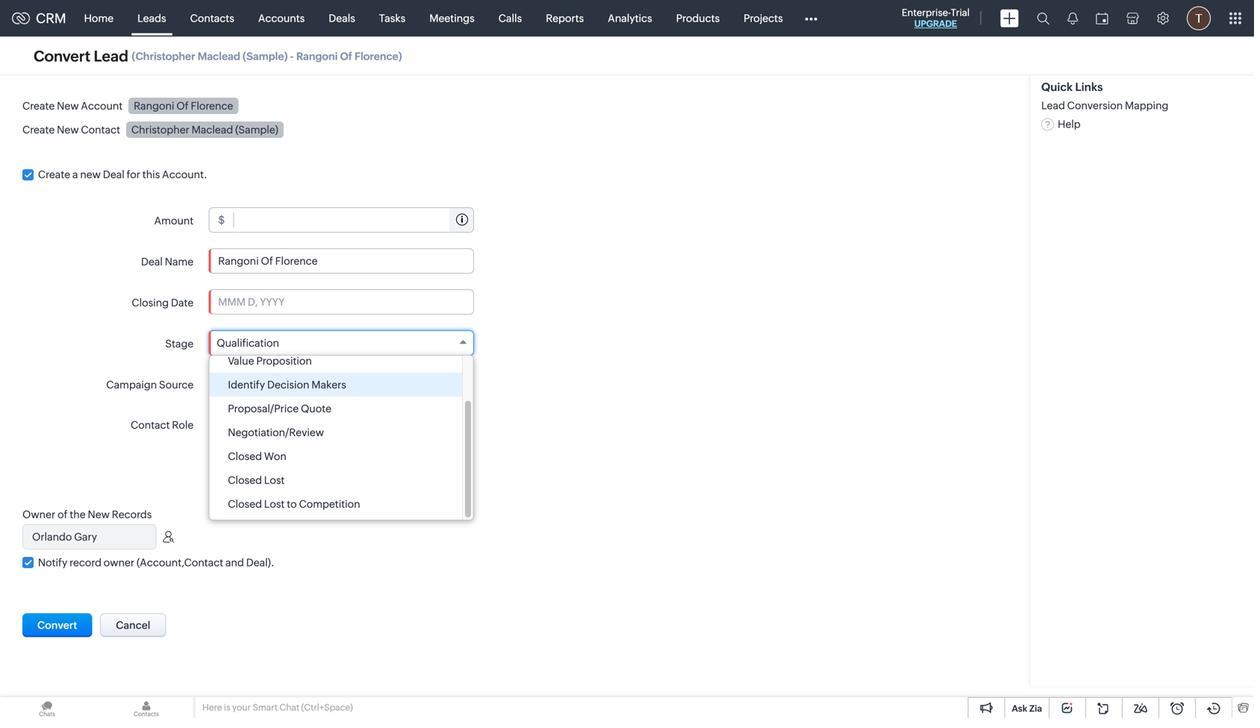Task type: locate. For each thing, give the bounding box(es) containing it.
deals
[[329, 12, 355, 24]]

0 vertical spatial contact
[[81, 124, 120, 136]]

1 vertical spatial convert
[[37, 620, 77, 632]]

(
[[132, 50, 136, 62]]

closed for closed won
[[228, 451, 262, 463]]

1 vertical spatial create
[[22, 124, 55, 136]]

convert down notify
[[37, 620, 77, 632]]

0 horizontal spatial rangoni
[[134, 100, 174, 112]]

None text field
[[209, 249, 473, 273], [23, 526, 156, 550], [209, 249, 473, 273], [23, 526, 156, 550]]

closed up closed lost
[[228, 451, 262, 463]]

notify record owner (account,contact and deal).
[[38, 557, 274, 569]]

calendar image
[[1096, 12, 1109, 24]]

2 vertical spatial new
[[88, 509, 110, 521]]

convert for convert
[[37, 620, 77, 632]]

1 vertical spatial deal
[[141, 256, 163, 268]]

new up create new contact
[[57, 100, 79, 112]]

1 horizontal spatial deal
[[141, 256, 163, 268]]

record
[[70, 557, 102, 569]]

is
[[224, 703, 230, 713]]

logo image
[[12, 12, 30, 24]]

closed down closed lost
[[228, 499, 262, 511]]

closed down closed won
[[228, 475, 262, 487]]

convert
[[34, 48, 90, 65], [37, 620, 77, 632]]

rangoni right account
[[134, 100, 174, 112]]

projects
[[744, 12, 783, 24]]

0 horizontal spatial of
[[176, 100, 189, 112]]

owner
[[104, 557, 134, 569]]

qualification
[[217, 338, 279, 349]]

quick links lead conversion mapping help
[[1042, 80, 1169, 130]]

help
[[1058, 118, 1081, 130]]

deal name
[[141, 256, 194, 268]]

closed lost option
[[209, 469, 462, 493]]

for
[[127, 169, 140, 181]]

closed won option
[[209, 445, 462, 469]]

1 vertical spatial lost
[[264, 499, 285, 511]]

lead
[[94, 48, 128, 65], [1042, 100, 1065, 111]]

0 horizontal spatial deal
[[103, 169, 125, 181]]

deal left for
[[103, 169, 125, 181]]

0 vertical spatial rangoni
[[296, 50, 338, 62]]

mapping
[[1125, 100, 1169, 111]]

conversion
[[1067, 100, 1123, 111]]

chats image
[[0, 698, 94, 719]]

lost for closed lost
[[264, 475, 285, 487]]

0 horizontal spatial florence
[[191, 100, 233, 112]]

1 horizontal spatial lead
[[1042, 100, 1065, 111]]

search image
[[1037, 12, 1050, 25]]

2 lost from the top
[[264, 499, 285, 511]]

maclead
[[198, 50, 240, 62], [192, 124, 233, 136]]

maclead down rangoni of florence
[[192, 124, 233, 136]]

trial
[[951, 7, 970, 18]]

0 vertical spatial lost
[[264, 475, 285, 487]]

deal left name
[[141, 256, 163, 268]]

identify decision makers option
[[209, 373, 462, 397]]

new
[[57, 100, 79, 112], [57, 124, 79, 136], [88, 509, 110, 521]]

of up christopher maclead (sample)
[[176, 100, 189, 112]]

florence inside convert lead ( christopher maclead (sample) - rangoni of florence )
[[355, 50, 398, 62]]

(sample)
[[243, 50, 288, 62], [235, 124, 278, 136]]

closed
[[228, 451, 262, 463], [228, 475, 262, 487], [228, 499, 262, 511]]

1 horizontal spatial of
[[340, 50, 352, 62]]

rangoni inside convert lead ( christopher maclead (sample) - rangoni of florence )
[[296, 50, 338, 62]]

0 vertical spatial maclead
[[198, 50, 240, 62]]

source
[[159, 379, 194, 391]]

ask
[[1012, 704, 1028, 715]]

maclead down contacts
[[198, 50, 240, 62]]

florence up christopher maclead (sample)
[[191, 100, 233, 112]]

0 vertical spatial deal
[[103, 169, 125, 181]]

lost down won
[[264, 475, 285, 487]]

1 vertical spatial contact
[[131, 420, 170, 432]]

0 vertical spatial (sample)
[[243, 50, 288, 62]]

1 horizontal spatial florence
[[355, 50, 398, 62]]

new down the create new account at left top
[[57, 124, 79, 136]]

1 vertical spatial rangoni
[[134, 100, 174, 112]]

convert button
[[22, 614, 92, 638]]

lost left to
[[264, 499, 285, 511]]

create a new deal for this account.
[[38, 169, 207, 181]]

of down the deals link
[[340, 50, 352, 62]]

0 vertical spatial convert
[[34, 48, 90, 65]]

0 vertical spatial closed
[[228, 451, 262, 463]]

signals image
[[1068, 12, 1078, 25]]

search element
[[1028, 0, 1059, 37]]

1 closed from the top
[[228, 451, 262, 463]]

0 vertical spatial florence
[[355, 50, 398, 62]]

contact down account
[[81, 124, 120, 136]]

closed won
[[228, 451, 287, 463]]

new for contact
[[57, 124, 79, 136]]

meetings
[[430, 12, 475, 24]]

None text field
[[234, 208, 449, 232]]

0 vertical spatial create
[[22, 100, 55, 112]]

$
[[218, 214, 225, 226]]

-
[[290, 50, 294, 62]]

of inside convert lead ( christopher maclead (sample) - rangoni of florence )
[[340, 50, 352, 62]]

owner
[[22, 509, 55, 521]]

create menu image
[[1000, 9, 1019, 27]]

contacts link
[[178, 0, 246, 36]]

0 vertical spatial new
[[57, 100, 79, 112]]

ask zia
[[1012, 704, 1042, 715]]

maclead inside convert lead ( christopher maclead (sample) - rangoni of florence )
[[198, 50, 240, 62]]

1 horizontal spatial rangoni
[[296, 50, 338, 62]]

lead down quick
[[1042, 100, 1065, 111]]

christopher
[[136, 50, 195, 62], [131, 124, 189, 136]]

lost for closed lost to competition
[[264, 499, 285, 511]]

value proposition option
[[209, 349, 462, 373]]

1 vertical spatial christopher
[[131, 124, 189, 136]]

1 lost from the top
[[264, 475, 285, 487]]

chat
[[280, 703, 299, 713]]

create
[[22, 100, 55, 112], [22, 124, 55, 136], [38, 169, 70, 181]]

products
[[676, 12, 720, 24]]

christopher down leads "link"
[[136, 50, 195, 62]]

zia
[[1030, 704, 1042, 715]]

convert inside button
[[37, 620, 77, 632]]

rangoni right -
[[296, 50, 338, 62]]

christopher down rangoni of florence
[[131, 124, 189, 136]]

lead left (
[[94, 48, 128, 65]]

closed inside closed lost option
[[228, 475, 262, 487]]

1 vertical spatial (sample)
[[235, 124, 278, 136]]

reports link
[[534, 0, 596, 36]]

0 vertical spatial of
[[340, 50, 352, 62]]

create up create new contact
[[22, 100, 55, 112]]

deals link
[[317, 0, 367, 36]]

rangoni of florence
[[134, 100, 233, 112]]

contact left role
[[131, 420, 170, 432]]

1 vertical spatial new
[[57, 124, 79, 136]]

cancel
[[116, 620, 150, 632]]

lead inside quick links lead conversion mapping help
[[1042, 100, 1065, 111]]

role
[[172, 420, 194, 432]]

negotiation/review
[[228, 427, 324, 439]]

closed inside closed lost to competition option
[[228, 499, 262, 511]]

leads link
[[126, 0, 178, 36]]

create left a
[[38, 169, 70, 181]]

1 vertical spatial maclead
[[192, 124, 233, 136]]

convert down 'crm'
[[34, 48, 90, 65]]

deal
[[103, 169, 125, 181], [141, 256, 163, 268]]

closed inside closed won option
[[228, 451, 262, 463]]

identify
[[228, 379, 265, 391]]

of
[[340, 50, 352, 62], [176, 100, 189, 112]]

1 vertical spatial closed
[[228, 475, 262, 487]]

3 closed from the top
[[228, 499, 262, 511]]

2 closed from the top
[[228, 475, 262, 487]]

lead conversion mapping link
[[1042, 100, 1169, 111]]

notify
[[38, 557, 67, 569]]

0 vertical spatial christopher
[[136, 50, 195, 62]]

2 vertical spatial create
[[38, 169, 70, 181]]

MMM D, YYYY text field
[[209, 291, 473, 314]]

florence down tasks link
[[355, 50, 398, 62]]

)
[[398, 50, 402, 62]]

1 vertical spatial lead
[[1042, 100, 1065, 111]]

smart
[[253, 703, 278, 713]]

2 vertical spatial closed
[[228, 499, 262, 511]]

convert for convert lead ( christopher maclead (sample) - rangoni of florence )
[[34, 48, 90, 65]]

account
[[81, 100, 123, 112]]

list box
[[209, 349, 473, 520]]

create for create new account
[[22, 100, 55, 112]]

create for create a new deal for this account.
[[38, 169, 70, 181]]

new right the
[[88, 509, 110, 521]]

0 vertical spatial lead
[[94, 48, 128, 65]]

contacts image
[[99, 698, 193, 719]]

proposition
[[256, 355, 312, 367]]

create down the create new account at left top
[[22, 124, 55, 136]]



Task type: vqa. For each thing, say whether or not it's contained in the screenshot.
Other Modules FIELD
no



Task type: describe. For each thing, give the bounding box(es) containing it.
christopher inside convert lead ( christopher maclead (sample) - rangoni of florence )
[[136, 50, 195, 62]]

a
[[72, 169, 78, 181]]

campaign
[[106, 379, 157, 391]]

crm
[[36, 11, 66, 26]]

this
[[142, 169, 160, 181]]

list box containing value proposition
[[209, 349, 473, 520]]

(account,contact
[[137, 557, 223, 569]]

christopher maclead (sample)
[[131, 124, 278, 136]]

new for account
[[57, 100, 79, 112]]

account.
[[162, 169, 207, 181]]

(sample) inside convert lead ( christopher maclead (sample) - rangoni of florence )
[[243, 50, 288, 62]]

identify decision makers
[[228, 379, 346, 391]]

tasks link
[[367, 0, 418, 36]]

to
[[287, 499, 297, 511]]

makers
[[312, 379, 346, 391]]

create new contact
[[22, 124, 120, 136]]

of
[[58, 509, 68, 521]]

analytics link
[[596, 0, 664, 36]]

decision
[[267, 379, 309, 391]]

reports
[[546, 12, 584, 24]]

proposal/price
[[228, 403, 299, 415]]

upgrade
[[915, 19, 957, 29]]

analytics
[[608, 12, 652, 24]]

home link
[[72, 0, 126, 36]]

competition
[[299, 499, 360, 511]]

signals element
[[1059, 0, 1087, 37]]

1 horizontal spatial contact
[[131, 420, 170, 432]]

tasks
[[379, 12, 406, 24]]

proposal/price quote option
[[209, 397, 462, 421]]

owner of the new records
[[22, 509, 152, 521]]

projects link
[[732, 0, 795, 36]]

home
[[84, 12, 114, 24]]

1 vertical spatial of
[[176, 100, 189, 112]]

contacts
[[190, 12, 234, 24]]

help link
[[1042, 118, 1081, 130]]

enterprise-trial upgrade
[[902, 7, 970, 29]]

cancel button
[[100, 614, 166, 638]]

records
[[112, 509, 152, 521]]

accounts
[[258, 12, 305, 24]]

accounts link
[[246, 0, 317, 36]]

your
[[232, 703, 251, 713]]

negotiation/review option
[[209, 421, 462, 445]]

0 horizontal spatial contact
[[81, 124, 120, 136]]

create for create new contact
[[22, 124, 55, 136]]

name
[[165, 256, 194, 268]]

calls
[[499, 12, 522, 24]]

closing
[[132, 297, 169, 309]]

value proposition
[[228, 355, 312, 367]]

date
[[171, 297, 194, 309]]

stage
[[165, 338, 194, 350]]

convert lead ( christopher maclead (sample) - rangoni of florence )
[[34, 48, 402, 65]]

and
[[225, 557, 244, 569]]

deal).
[[246, 557, 274, 569]]

quote
[[301, 403, 332, 415]]

won
[[264, 451, 287, 463]]

closed for closed lost to competition
[[228, 499, 262, 511]]

leads
[[137, 12, 166, 24]]

links
[[1075, 80, 1103, 94]]

closed for closed lost
[[228, 475, 262, 487]]

campaign source
[[106, 379, 194, 391]]

here
[[202, 703, 222, 713]]

closed lost to competition option
[[209, 493, 462, 517]]

create menu element
[[992, 0, 1028, 36]]

here is your smart chat (ctrl+space)
[[202, 703, 353, 713]]

meetings link
[[418, 0, 487, 36]]

closing date
[[132, 297, 194, 309]]

closed lost
[[228, 475, 285, 487]]

1 vertical spatial florence
[[191, 100, 233, 112]]

closed lost to competition
[[228, 499, 360, 511]]

(ctrl+space)
[[301, 703, 353, 713]]

Qualification field
[[209, 331, 474, 356]]

quick
[[1042, 80, 1073, 94]]

enterprise-
[[902, 7, 951, 18]]

products link
[[664, 0, 732, 36]]

none
[[217, 420, 243, 432]]

proposal/price quote
[[228, 403, 332, 415]]

0 horizontal spatial lead
[[94, 48, 128, 65]]

new
[[80, 169, 101, 181]]

amount
[[154, 215, 194, 227]]

create new account
[[22, 100, 123, 112]]

calls link
[[487, 0, 534, 36]]

the
[[70, 509, 86, 521]]



